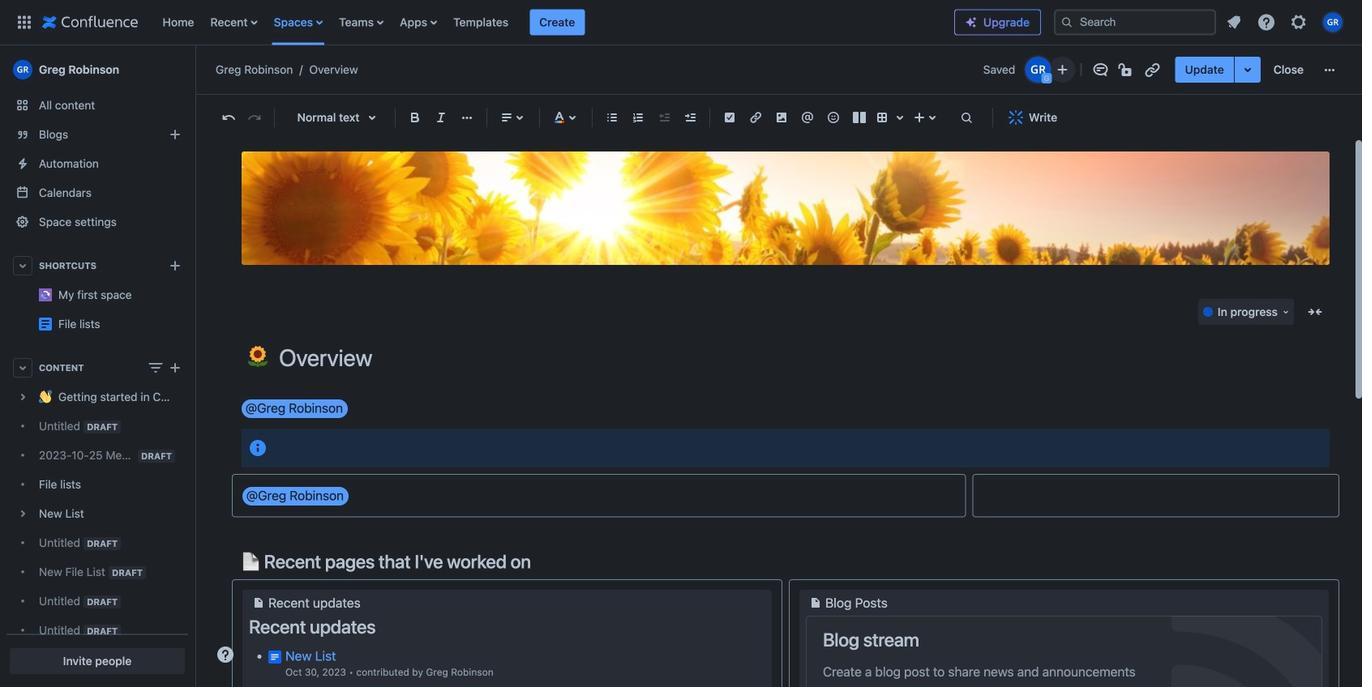 Task type: vqa. For each thing, say whether or not it's contained in the screenshot.
3
no



Task type: locate. For each thing, give the bounding box(es) containing it.
undo ⌘z image
[[219, 108, 238, 127]]

table size image
[[891, 108, 910, 127]]

file lists image
[[39, 318, 52, 331]]

help icon image
[[1257, 13, 1277, 32]]

panel info image
[[248, 439, 268, 458]]

action item [] image
[[720, 108, 740, 127]]

copy link image
[[1143, 60, 1163, 79]]

list item inside list
[[530, 9, 585, 35]]

link ⌘k image
[[746, 108, 766, 127]]

list
[[155, 0, 955, 45], [1220, 8, 1353, 37]]

0 horizontal spatial list
[[155, 0, 955, 45]]

confluence image
[[42, 13, 138, 32], [42, 13, 138, 32]]

tree
[[6, 383, 188, 688]]

make page fixed-width image
[[1306, 303, 1325, 322]]

text formatting group
[[402, 105, 480, 131]]

list formating group
[[599, 105, 703, 131]]

emoji : image
[[824, 108, 844, 127]]

mention @ image
[[798, 108, 818, 127]]

1 horizontal spatial list
[[1220, 8, 1353, 37]]

None search field
[[1054, 9, 1217, 35]]

banner
[[0, 0, 1363, 45]]

add image, video, or file image
[[772, 108, 792, 127]]

:sunflower: image
[[247, 346, 268, 367]]

list item
[[530, 9, 585, 35]]

group
[[1176, 57, 1314, 83]]

Main content area, start typing to enter text. text field
[[232, 397, 1340, 688]]

Search field
[[1054, 9, 1217, 35]]

Give this page a title text field
[[279, 345, 1330, 371]]

collapse sidebar image
[[177, 54, 213, 86]]



Task type: describe. For each thing, give the bounding box(es) containing it.
table ⇧⌥t image
[[873, 108, 892, 127]]

bold ⌘b image
[[406, 108, 425, 127]]

create a blog image
[[165, 125, 185, 144]]

appswitcher icon image
[[15, 13, 34, 32]]

adjust update settings image
[[1238, 60, 1258, 79]]

search image
[[1061, 16, 1074, 29]]

layouts image
[[850, 108, 869, 127]]

more image
[[1320, 60, 1340, 79]]

find and replace image
[[957, 108, 977, 127]]

numbered list ⌘⇧7 image
[[629, 108, 648, 127]]

change view image
[[146, 359, 165, 378]]

add shortcut image
[[165, 256, 185, 276]]

space element
[[0, 45, 195, 688]]

tree inside space element
[[6, 383, 188, 688]]

notification icon image
[[1225, 13, 1244, 32]]

:sunflower: image
[[247, 346, 268, 367]]

global element
[[10, 0, 955, 45]]

no restrictions image
[[1117, 60, 1137, 79]]

italic ⌘i image
[[432, 108, 451, 127]]

comment icon image
[[1091, 60, 1111, 79]]

bullet list ⌘⇧8 image
[[603, 108, 622, 127]]

invite to edit image
[[1053, 60, 1073, 79]]

recent updates image
[[249, 594, 268, 613]]

premium image
[[965, 16, 978, 29]]

list for "premium" image
[[1220, 8, 1353, 37]]

align left image
[[497, 108, 517, 127]]

create a page image
[[165, 359, 185, 378]]

settings icon image
[[1290, 13, 1309, 32]]

more formatting image
[[457, 108, 477, 127]]

indent tab image
[[681, 108, 700, 127]]

blog posts image
[[806, 594, 826, 613]]

list for appswitcher icon
[[155, 0, 955, 45]]



